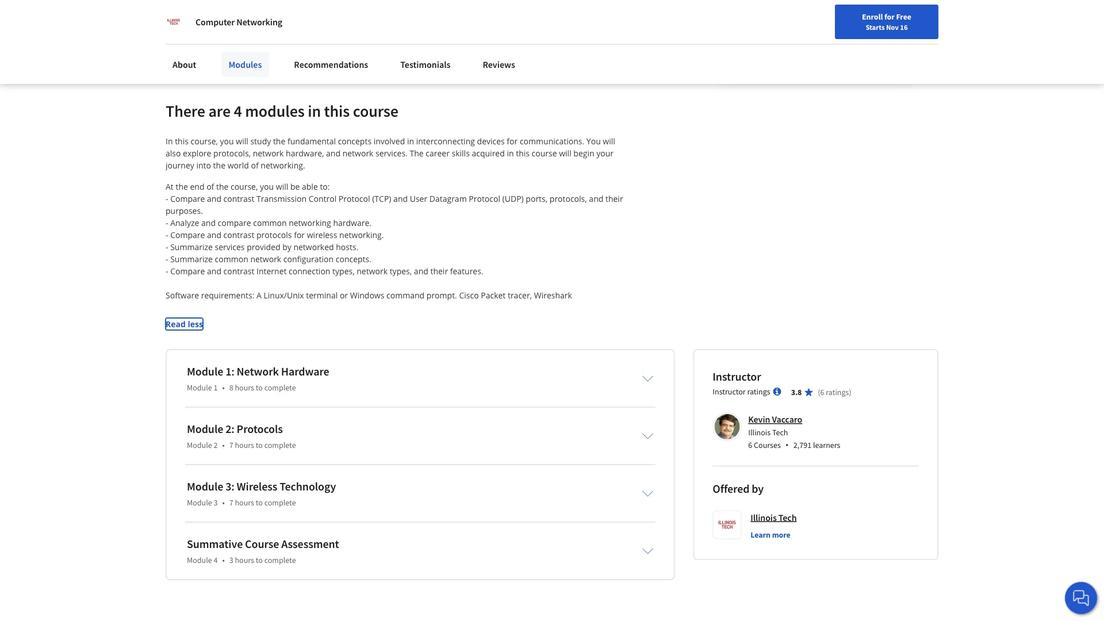 Task type: locate. For each thing, give the bounding box(es) containing it.
0 horizontal spatial their
[[431, 266, 448, 277]]

1 vertical spatial 3
[[229, 555, 233, 566]]

1 horizontal spatial protocol
[[469, 193, 500, 204]]

compare down analyze
[[170, 230, 205, 241]]

• inside kevin vaccaro illinois tech 6 courses • 2,791 learners
[[786, 439, 789, 451]]

ratings right the (
[[826, 387, 849, 398]]

1 horizontal spatial or
[[385, 16, 394, 27]]

this
[[202, 16, 217, 27], [324, 101, 350, 121], [175, 136, 189, 147], [516, 148, 530, 159]]

1 horizontal spatial for
[[507, 136, 518, 147]]

testimonials
[[400, 59, 451, 70]]

0 vertical spatial contrast
[[224, 193, 254, 204]]

1 vertical spatial illinois
[[751, 512, 777, 524]]

this down communications.
[[516, 148, 530, 159]]

protocols, inside at the end of the course, you will be able to: - compare and contrast transmission control protocol (tcp) and user datagram protocol (udp) ports, protocols, and their purposes. - analyze and compare common networking hardware. - compare and contrast protocols for wireless networking. - summarize services provided by networked hosts. - summarize common network configuration concepts. - compare and contrast internet connection types, network types, and their features. software requirements: a linux/unix terminal or windows command prompt. cisco packet tracer, wireshark
[[550, 193, 587, 204]]

1 horizontal spatial course,
[[231, 181, 258, 192]]

• left 2,791
[[786, 439, 789, 451]]

4
[[234, 101, 242, 121], [214, 555, 218, 566]]

3 contrast from the top
[[224, 266, 254, 277]]

2 vertical spatial contrast
[[224, 266, 254, 277]]

1 horizontal spatial types,
[[390, 266, 412, 277]]

instructor for instructor ratings
[[713, 387, 746, 397]]

4 - from the top
[[166, 242, 168, 253]]

1 vertical spatial course,
[[231, 181, 258, 192]]

module left the 1
[[187, 383, 212, 393]]

4 module from the top
[[187, 440, 212, 451]]

common
[[253, 218, 287, 228], [215, 254, 248, 265]]

instructor up kevin vaccaro image
[[713, 387, 746, 397]]

in right the acquired
[[507, 148, 514, 159]]

course up involved
[[353, 101, 399, 121]]

instructor ratings
[[713, 387, 771, 397]]

compare up software
[[170, 266, 205, 277]]

and up "compare"
[[207, 193, 221, 204]]

wireshark
[[534, 290, 572, 301]]

summative
[[187, 537, 243, 551]]

or left cv
[[385, 16, 394, 27]]

1 vertical spatial in
[[407, 136, 414, 147]]

0 horizontal spatial course,
[[191, 136, 218, 147]]

1 contrast from the top
[[224, 193, 254, 204]]

module up 2 on the bottom of the page
[[187, 422, 223, 436]]

learners
[[813, 440, 841, 450]]

0 vertical spatial your
[[269, 16, 286, 27]]

3
[[214, 498, 218, 508], [229, 555, 233, 566]]

0 vertical spatial protocols,
[[213, 148, 251, 159]]

)
[[849, 387, 852, 398]]

services
[[215, 242, 245, 253]]

1 horizontal spatial you
[[260, 181, 274, 192]]

cv
[[395, 16, 405, 27]]

0 vertical spatial instructor
[[713, 370, 761, 384]]

will up transmission
[[276, 181, 288, 192]]

complete inside summative course assessment module 4 • 3 hours to complete
[[264, 555, 296, 566]]

hours
[[235, 383, 254, 393], [235, 440, 254, 451], [235, 498, 254, 508], [235, 555, 254, 566]]

1 protocol from the left
[[339, 193, 370, 204]]

you up world
[[220, 136, 234, 147]]

networking.
[[261, 160, 305, 171], [339, 230, 384, 241]]

and right analyze
[[201, 218, 216, 228]]

linux/unix
[[264, 290, 304, 301]]

instructor for instructor
[[713, 370, 761, 384]]

skills
[[452, 148, 470, 159]]

4 hours from the top
[[235, 555, 254, 566]]

0 vertical spatial or
[[385, 16, 394, 27]]

0 vertical spatial illinois
[[749, 427, 771, 438]]

you
[[587, 136, 601, 147]]

1 horizontal spatial course
[[532, 148, 557, 159]]

3 complete from the top
[[264, 498, 296, 508]]

protocol
[[339, 193, 370, 204], [469, 193, 500, 204]]

2 vertical spatial compare
[[170, 266, 205, 277]]

1 vertical spatial networking.
[[339, 230, 384, 241]]

0 vertical spatial course,
[[191, 136, 218, 147]]

1 vertical spatial of
[[207, 181, 214, 192]]

of inside at the end of the course, you will be able to: - compare and contrast transmission control protocol (tcp) and user datagram protocol (udp) ports, protocols, and their purposes. - analyze and compare common networking hardware. - compare and contrast protocols for wireless networking. - summarize services provided by networked hosts. - summarize common network configuration concepts. - compare and contrast internet connection types, network types, and their features. software requirements: a linux/unix terminal or windows command prompt. cisco packet tracer, wireshark
[[207, 181, 214, 192]]

complete down network
[[264, 383, 296, 393]]

0 vertical spatial 3
[[214, 498, 218, 508]]

0 horizontal spatial 4
[[214, 555, 218, 566]]

0 vertical spatial you
[[220, 136, 234, 147]]

course, down world
[[231, 181, 258, 192]]

kevin vaccaro illinois tech 6 courses • 2,791 learners
[[749, 414, 841, 451]]

types, down concepts.
[[333, 266, 355, 277]]

purposes.
[[166, 205, 203, 216]]

will inside at the end of the course, you will be able to: - compare and contrast transmission control protocol (tcp) and user datagram protocol (udp) ports, protocols, and their purposes. - analyze and compare common networking hardware. - compare and contrast protocols for wireless networking. - summarize services provided by networked hosts. - summarize common network configuration concepts. - compare and contrast internet connection types, network types, and their features. software requirements: a linux/unix terminal or windows command prompt. cisco packet tracer, wireshark
[[276, 181, 288, 192]]

1 vertical spatial or
[[340, 290, 348, 301]]

1 vertical spatial contrast
[[224, 230, 254, 241]]

you up transmission
[[260, 181, 274, 192]]

contrast down the services
[[224, 266, 254, 277]]

0 horizontal spatial you
[[220, 136, 234, 147]]

• inside the module 1: network hardware module 1 • 8 hours to complete
[[222, 383, 225, 393]]

6 inside kevin vaccaro illinois tech 6 courses • 2,791 learners
[[749, 440, 753, 450]]

1 horizontal spatial your
[[597, 148, 614, 159]]

illinois tech
[[751, 512, 797, 524]]

2 hours from the top
[[235, 440, 254, 451]]

1 horizontal spatial of
[[251, 160, 259, 171]]

be
[[290, 181, 300, 192]]

0 vertical spatial networking.
[[261, 160, 305, 171]]

read
[[166, 319, 186, 330]]

hours down course at the bottom of the page
[[235, 555, 254, 566]]

course
[[245, 537, 279, 551]]

and left user
[[393, 193, 408, 204]]

1 vertical spatial for
[[507, 136, 518, 147]]

2 vertical spatial for
[[294, 230, 305, 241]]

protocols
[[237, 422, 283, 436]]

illinois down kevin
[[749, 427, 771, 438]]

0 horizontal spatial ratings
[[747, 387, 771, 397]]

complete down wireless
[[264, 498, 296, 508]]

into
[[196, 160, 211, 171]]

course, up explore
[[191, 136, 218, 147]]

0 horizontal spatial protocol
[[339, 193, 370, 204]]

1 vertical spatial tech
[[779, 512, 797, 524]]

courses
[[754, 440, 781, 450]]

0 vertical spatial 4
[[234, 101, 242, 121]]

hardware.
[[333, 218, 372, 228]]

• inside module 3: wireless technology module 3 • 7 hours to complete
[[222, 498, 225, 508]]

types, up command
[[390, 266, 412, 277]]

4 down "summative"
[[214, 555, 218, 566]]

to down "protocols"
[[256, 440, 263, 451]]

module up "summative"
[[187, 498, 212, 508]]

0 horizontal spatial by
[[283, 242, 291, 253]]

1 vertical spatial summarize
[[170, 254, 213, 265]]

at
[[166, 181, 174, 192]]

5 - from the top
[[166, 254, 168, 265]]

1 complete from the top
[[264, 383, 296, 393]]

for down the networking
[[294, 230, 305, 241]]

the right into
[[213, 160, 225, 171]]

6 right 3.8
[[821, 387, 825, 398]]

0 horizontal spatial in
[[308, 101, 321, 121]]

networking. down hardware.
[[339, 230, 384, 241]]

summarize
[[170, 242, 213, 253], [170, 254, 213, 265]]

recommendations
[[294, 59, 368, 70]]

complete down course at the bottom of the page
[[264, 555, 296, 566]]

2 protocol from the left
[[469, 193, 500, 204]]

2 complete from the top
[[264, 440, 296, 451]]

add this credential to your linkedin profile, resume, or cv
[[185, 16, 405, 27]]

contrast up "compare"
[[224, 193, 254, 204]]

to down wireless
[[256, 498, 263, 508]]

complete down "protocols"
[[264, 440, 296, 451]]

3.8
[[791, 387, 802, 398]]

7 right 2 on the bottom of the page
[[229, 440, 233, 451]]

provided
[[247, 242, 280, 253]]

in up the fundamental
[[308, 101, 321, 121]]

0 horizontal spatial protocols,
[[213, 148, 251, 159]]

enroll for free starts nov 16
[[862, 12, 912, 32]]

protocols,
[[213, 148, 251, 159], [550, 193, 587, 204]]

2 horizontal spatial for
[[885, 12, 895, 22]]

1 horizontal spatial in
[[407, 136, 414, 147]]

0 horizontal spatial common
[[215, 254, 248, 265]]

1 vertical spatial 6
[[749, 440, 753, 450]]

networking. up be on the left
[[261, 160, 305, 171]]

in
[[308, 101, 321, 121], [407, 136, 414, 147], [507, 148, 514, 159]]

1 vertical spatial protocols,
[[550, 193, 587, 204]]

by
[[283, 242, 291, 253], [752, 482, 764, 496]]

instructor up instructor ratings
[[713, 370, 761, 384]]

tracer,
[[508, 290, 532, 301]]

services.
[[376, 148, 408, 159]]

1 vertical spatial 4
[[214, 555, 218, 566]]

2 7 from the top
[[229, 498, 233, 508]]

2 vertical spatial in
[[507, 148, 514, 159]]

1 horizontal spatial common
[[253, 218, 287, 228]]

reviews
[[483, 59, 515, 70]]

enroll
[[862, 12, 883, 22]]

to down network
[[256, 383, 263, 393]]

1 vertical spatial common
[[215, 254, 248, 265]]

0 horizontal spatial 6
[[749, 440, 753, 450]]

hours inside summative course assessment module 4 • 3 hours to complete
[[235, 555, 254, 566]]

0 vertical spatial summarize
[[170, 242, 213, 253]]

0 horizontal spatial for
[[294, 230, 305, 241]]

• inside module 2: protocols module 2 • 7 hours to complete
[[222, 440, 225, 451]]

study
[[250, 136, 271, 147]]

3 down "summative"
[[229, 555, 233, 566]]

hours down wireless
[[235, 498, 254, 508]]

your
[[269, 16, 286, 27], [597, 148, 614, 159]]

7 down 3:
[[229, 498, 233, 508]]

summative course assessment module 4 • 3 hours to complete
[[187, 537, 339, 566]]

the right study
[[273, 136, 285, 147]]

0 vertical spatial common
[[253, 218, 287, 228]]

networking
[[289, 218, 331, 228]]

0 horizontal spatial course
[[353, 101, 399, 121]]

0 vertical spatial 7
[[229, 440, 233, 451]]

protocol up hardware.
[[339, 193, 370, 204]]

your down you
[[597, 148, 614, 159]]

module up the 1
[[187, 365, 223, 379]]

computer
[[196, 16, 235, 28]]

• down "summative"
[[222, 555, 225, 566]]

illinois inside kevin vaccaro illinois tech 6 courses • 2,791 learners
[[749, 427, 771, 438]]

1 vertical spatial 7
[[229, 498, 233, 508]]

• for 3:
[[222, 498, 225, 508]]

7 module from the top
[[187, 555, 212, 566]]

2 instructor from the top
[[713, 387, 746, 397]]

2 contrast from the top
[[224, 230, 254, 241]]

module inside summative course assessment module 4 • 3 hours to complete
[[187, 555, 212, 566]]

1 horizontal spatial networking.
[[339, 230, 384, 241]]

0 horizontal spatial or
[[340, 290, 348, 301]]

1 instructor from the top
[[713, 370, 761, 384]]

for up nov
[[885, 12, 895, 22]]

0 vertical spatial 6
[[821, 387, 825, 398]]

networking. inside at the end of the course, you will be able to: - compare and contrast transmission control protocol (tcp) and user datagram protocol (udp) ports, protocols, and their purposes. - analyze and compare common networking hardware. - compare and contrast protocols for wireless networking. - summarize services provided by networked hosts. - summarize common network configuration concepts. - compare and contrast internet connection types, network types, and their features. software requirements: a linux/unix terminal or windows command prompt. cisco packet tracer, wireshark
[[339, 230, 384, 241]]

• up "summative"
[[222, 498, 225, 508]]

0 horizontal spatial types,
[[333, 266, 355, 277]]

to
[[259, 16, 267, 27], [256, 383, 263, 393], [256, 440, 263, 451], [256, 498, 263, 508], [256, 555, 263, 566]]

network
[[237, 365, 279, 379]]

hours right 8
[[235, 383, 254, 393]]

hours down "protocols"
[[235, 440, 254, 451]]

tech up more
[[779, 512, 797, 524]]

3 compare from the top
[[170, 266, 205, 277]]

are
[[208, 101, 231, 121]]

-
[[166, 193, 168, 204], [166, 218, 168, 228], [166, 230, 168, 241], [166, 242, 168, 253], [166, 254, 168, 265], [166, 266, 168, 277]]

1 vertical spatial their
[[431, 266, 448, 277]]

for right devices
[[507, 136, 518, 147]]

1 vertical spatial by
[[752, 482, 764, 496]]

a
[[257, 290, 262, 301]]

1 vertical spatial you
[[260, 181, 274, 192]]

3 module from the top
[[187, 422, 223, 436]]

tech
[[772, 427, 788, 438], [779, 512, 797, 524]]

1 hours from the top
[[235, 383, 254, 393]]

and down concepts
[[326, 148, 341, 159]]

of right world
[[251, 160, 259, 171]]

(tcp)
[[372, 193, 391, 204]]

0 vertical spatial course
[[353, 101, 399, 121]]

1 7 from the top
[[229, 440, 233, 451]]

testimonials link
[[394, 52, 458, 77]]

7 inside module 3: wireless technology module 3 • 7 hours to complete
[[229, 498, 233, 508]]

1 horizontal spatial their
[[606, 193, 623, 204]]

module down "summative"
[[187, 555, 212, 566]]

illinois up learn
[[751, 512, 777, 524]]

1 types, from the left
[[333, 266, 355, 277]]

protocols, right ports,
[[550, 193, 587, 204]]

7 inside module 2: protocols module 2 • 7 hours to complete
[[229, 440, 233, 451]]

4 right are
[[234, 101, 242, 121]]

3 hours from the top
[[235, 498, 254, 508]]

by right offered
[[752, 482, 764, 496]]

1 vertical spatial course
[[532, 148, 557, 159]]

protocol left (udp)
[[469, 193, 500, 204]]

• for 1:
[[222, 383, 225, 393]]

contrast down "compare"
[[224, 230, 254, 241]]

0 horizontal spatial 3
[[214, 498, 218, 508]]

0 horizontal spatial networking.
[[261, 160, 305, 171]]

or inside at the end of the course, you will be able to: - compare and contrast transmission control protocol (tcp) and user datagram protocol (udp) ports, protocols, and their purposes. - analyze and compare common networking hardware. - compare and contrast protocols for wireless networking. - summarize services provided by networked hosts. - summarize common network configuration concepts. - compare and contrast internet connection types, network types, and their features. software requirements: a linux/unix terminal or windows command prompt. cisco packet tracer, wireshark
[[340, 290, 348, 301]]

protocols, up world
[[213, 148, 251, 159]]

the
[[410, 148, 424, 159]]

6 left courses at the right bottom
[[749, 440, 753, 450]]

1 horizontal spatial protocols,
[[550, 193, 587, 204]]

• inside summative course assessment module 4 • 3 hours to complete
[[222, 555, 225, 566]]

None search field
[[164, 7, 440, 30]]

0 vertical spatial of
[[251, 160, 259, 171]]

offered by
[[713, 482, 764, 496]]

there
[[166, 101, 205, 121]]

analyze
[[170, 218, 199, 228]]

or right terminal
[[340, 290, 348, 301]]

common up protocols
[[253, 218, 287, 228]]

1 horizontal spatial 3
[[229, 555, 233, 566]]

modules
[[229, 59, 262, 70]]

module 1: network hardware module 1 • 8 hours to complete
[[187, 365, 329, 393]]

4 complete from the top
[[264, 555, 296, 566]]

3 inside summative course assessment module 4 • 3 hours to complete
[[229, 555, 233, 566]]

common down the services
[[215, 254, 248, 265]]

3 up "summative"
[[214, 498, 218, 508]]

modules
[[245, 101, 305, 121]]

module left 3:
[[187, 480, 223, 494]]

1 vertical spatial compare
[[170, 230, 205, 241]]

compare
[[170, 193, 205, 204], [170, 230, 205, 241], [170, 266, 205, 277]]

( 6 ratings )
[[818, 387, 852, 398]]

0 vertical spatial tech
[[772, 427, 788, 438]]

or
[[385, 16, 394, 27], [340, 290, 348, 301]]

2
[[214, 440, 218, 451]]

1 horizontal spatial 4
[[234, 101, 242, 121]]

• right 2 on the bottom of the page
[[222, 440, 225, 451]]

0 horizontal spatial of
[[207, 181, 214, 192]]

of right end
[[207, 181, 214, 192]]

ratings up kevin
[[747, 387, 771, 397]]

6 module from the top
[[187, 498, 212, 508]]

english button
[[863, 0, 932, 37]]

0 vertical spatial compare
[[170, 193, 205, 204]]

3 - from the top
[[166, 230, 168, 241]]

to down course at the bottom of the page
[[256, 555, 263, 566]]

tech down kevin vaccaro 'link'
[[772, 427, 788, 438]]

course down communications.
[[532, 148, 557, 159]]

by down protocols
[[283, 242, 291, 253]]

1 horizontal spatial by
[[752, 482, 764, 496]]

of inside in this course, you will study the fundamental concepts involved in interconnecting devices for communications. you will also explore protocols, network hardware, and network services. the career skills acquired in this course will begin your journey into the world of networking.
[[251, 160, 259, 171]]

0 vertical spatial by
[[283, 242, 291, 253]]

1 vertical spatial your
[[597, 148, 614, 159]]

terminal
[[306, 290, 338, 301]]

illinois tech image
[[166, 14, 182, 30]]

your left linkedin
[[269, 16, 286, 27]]

the right at
[[176, 181, 188, 192]]

to inside the module 1: network hardware module 1 • 8 hours to complete
[[256, 383, 263, 393]]

1 vertical spatial instructor
[[713, 387, 746, 397]]

module left 2 on the bottom of the page
[[187, 440, 212, 451]]

network down concepts
[[343, 148, 374, 159]]

hours inside module 3: wireless technology module 3 • 7 hours to complete
[[235, 498, 254, 508]]

and down begin
[[589, 193, 604, 204]]

in up the
[[407, 136, 414, 147]]

protocols, inside in this course, you will study the fundamental concepts involved in interconnecting devices for communications. you will also explore protocols, network hardware, and network services. the career skills acquired in this course will begin your journey into the world of networking.
[[213, 148, 251, 159]]

for inside in this course, you will study the fundamental concepts involved in interconnecting devices for communications. you will also explore protocols, network hardware, and network services. the career skills acquired in this course will begin your journey into the world of networking.
[[507, 136, 518, 147]]

compare up purposes.
[[170, 193, 205, 204]]

0 vertical spatial for
[[885, 12, 895, 22]]



Task type: describe. For each thing, give the bounding box(es) containing it.
0 vertical spatial their
[[606, 193, 623, 204]]

16
[[900, 22, 908, 32]]

shopping cart: 1 item image
[[835, 9, 857, 27]]

to inside module 2: protocols module 2 • 7 hours to complete
[[256, 440, 263, 451]]

linkedin
[[288, 16, 322, 27]]

1 horizontal spatial ratings
[[826, 387, 849, 398]]

explore
[[183, 148, 211, 159]]

concepts
[[338, 136, 372, 147]]

1 compare from the top
[[170, 193, 205, 204]]

command
[[387, 290, 425, 301]]

you inside at the end of the course, you will be able to: - compare and contrast transmission control protocol (tcp) and user datagram protocol (udp) ports, protocols, and their purposes. - analyze and compare common networking hardware. - compare and contrast protocols for wireless networking. - summarize services provided by networked hosts. - summarize common network configuration concepts. - compare and contrast internet connection types, network types, and their features. software requirements: a linux/unix terminal or windows command prompt. cisco packet tracer, wireshark
[[260, 181, 274, 192]]

show notifications image
[[949, 14, 963, 28]]

able
[[302, 181, 318, 192]]

5 module from the top
[[187, 480, 223, 494]]

(udp)
[[503, 193, 524, 204]]

2 types, from the left
[[390, 266, 412, 277]]

journey
[[166, 160, 194, 171]]

in
[[166, 136, 173, 147]]

chat with us image
[[1072, 589, 1091, 607]]

cisco
[[459, 290, 479, 301]]

to right credential
[[259, 16, 267, 27]]

assessment
[[281, 537, 339, 551]]

hosts.
[[336, 242, 359, 253]]

course, inside in this course, you will study the fundamental concepts involved in interconnecting devices for communications. you will also explore protocols, network hardware, and network services. the career skills acquired in this course will begin your journey into the world of networking.
[[191, 136, 218, 147]]

career
[[426, 148, 450, 159]]

read less
[[166, 319, 203, 330]]

1 summarize from the top
[[170, 242, 213, 253]]

ports,
[[526, 193, 548, 204]]

more
[[772, 530, 791, 540]]

(
[[818, 387, 821, 398]]

hardware,
[[286, 148, 324, 159]]

wireless
[[307, 230, 337, 241]]

for inside enroll for free starts nov 16
[[885, 12, 895, 22]]

3:
[[226, 480, 235, 494]]

nov
[[886, 22, 899, 32]]

credential
[[218, 16, 257, 27]]

internet
[[257, 266, 287, 277]]

illinois inside "illinois tech" link
[[751, 512, 777, 524]]

add
[[185, 16, 200, 27]]

at the end of the course, you will be able to: - compare and contrast transmission control protocol (tcp) and user datagram protocol (udp) ports, protocols, and their purposes. - analyze and compare common networking hardware. - compare and contrast protocols for wireless networking. - summarize services provided by networked hosts. - summarize common network configuration concepts. - compare and contrast internet connection types, network types, and their features. software requirements: a linux/unix terminal or windows command prompt. cisco packet tracer, wireshark
[[166, 181, 625, 301]]

hours inside module 2: protocols module 2 • 7 hours to complete
[[235, 440, 254, 451]]

6 - from the top
[[166, 266, 168, 277]]

coursera career certificate image
[[721, 0, 913, 76]]

0 horizontal spatial your
[[269, 16, 286, 27]]

windows
[[350, 290, 384, 301]]

module 3: wireless technology module 3 • 7 hours to complete
[[187, 480, 336, 508]]

concepts.
[[336, 254, 372, 265]]

1
[[214, 383, 218, 393]]

the right end
[[216, 181, 229, 192]]

profile,
[[323, 16, 351, 27]]

hours inside the module 1: network hardware module 1 • 8 hours to complete
[[235, 383, 254, 393]]

to:
[[320, 181, 330, 192]]

and up the services
[[207, 230, 221, 241]]

networking
[[237, 16, 282, 28]]

and up command
[[414, 266, 428, 277]]

illinois tech link
[[751, 511, 797, 525]]

1 module from the top
[[187, 365, 223, 379]]

networking. inside in this course, you will study the fundamental concepts involved in interconnecting devices for communications. you will also explore protocols, network hardware, and network services. the career skills acquired in this course will begin your journey into the world of networking.
[[261, 160, 305, 171]]

course, inside at the end of the course, you will be able to: - compare and contrast transmission control protocol (tcp) and user datagram protocol (udp) ports, protocols, and their purposes. - analyze and compare common networking hardware. - compare and contrast protocols for wireless networking. - summarize services provided by networked hosts. - summarize common network configuration concepts. - compare and contrast internet connection types, network types, and their features. software requirements: a linux/unix terminal or windows command prompt. cisco packet tracer, wireshark
[[231, 181, 258, 192]]

you inside in this course, you will study the fundamental concepts involved in interconnecting devices for communications. you will also explore protocols, network hardware, and network services. the career skills acquired in this course will begin your journey into the world of networking.
[[220, 136, 234, 147]]

8
[[229, 383, 233, 393]]

connection
[[289, 266, 330, 277]]

also
[[166, 148, 181, 159]]

2 - from the top
[[166, 218, 168, 228]]

your inside in this course, you will study the fundamental concepts involved in interconnecting devices for communications. you will also explore protocols, network hardware, and network services. the career skills acquired in this course will begin your journey into the world of networking.
[[597, 148, 614, 159]]

prompt.
[[427, 290, 457, 301]]

4 inside summative course assessment module 4 • 3 hours to complete
[[214, 555, 218, 566]]

kevin vaccaro link
[[749, 414, 803, 425]]

there are 4 modules in this course
[[166, 101, 399, 121]]

for inside at the end of the course, you will be able to: - compare and contrast transmission control protocol (tcp) and user datagram protocol (udp) ports, protocols, and their purposes. - analyze and compare common networking hardware. - compare and contrast protocols for wireless networking. - summarize services provided by networked hosts. - summarize common network configuration concepts. - compare and contrast internet connection types, network types, and their features. software requirements: a linux/unix terminal or windows command prompt. cisco packet tracer, wireshark
[[294, 230, 305, 241]]

modules link
[[222, 52, 269, 77]]

tech inside kevin vaccaro illinois tech 6 courses • 2,791 learners
[[772, 427, 788, 438]]

network down concepts.
[[357, 266, 388, 277]]

packet
[[481, 290, 506, 301]]

2 module from the top
[[187, 383, 212, 393]]

user
[[410, 193, 427, 204]]

communications.
[[520, 136, 585, 147]]

this right in
[[175, 136, 189, 147]]

complete inside module 3: wireless technology module 3 • 7 hours to complete
[[264, 498, 296, 508]]

network down study
[[253, 148, 284, 159]]

complete inside the module 1: network hardware module 1 • 8 hours to complete
[[264, 383, 296, 393]]

course inside in this course, you will study the fundamental concepts involved in interconnecting devices for communications. you will also explore protocols, network hardware, and network services. the career skills acquired in this course will begin your journey into the world of networking.
[[532, 148, 557, 159]]

protocols
[[257, 230, 292, 241]]

learn
[[751, 530, 771, 540]]

2 horizontal spatial in
[[507, 148, 514, 159]]

transmission
[[257, 193, 307, 204]]

1 - from the top
[[166, 193, 168, 204]]

acquired
[[472, 148, 505, 159]]

in this course, you will study the fundamental concepts involved in interconnecting devices for communications. you will also explore protocols, network hardware, and network services. the career skills acquired in this course will begin your journey into the world of networking.
[[166, 136, 617, 171]]

1 horizontal spatial 6
[[821, 387, 825, 398]]

hardware
[[281, 365, 329, 379]]

about
[[173, 59, 196, 70]]

to inside module 3: wireless technology module 3 • 7 hours to complete
[[256, 498, 263, 508]]

devices
[[477, 136, 505, 147]]

technology
[[280, 480, 336, 494]]

2 compare from the top
[[170, 230, 205, 241]]

will right you
[[603, 136, 615, 147]]

vaccaro
[[772, 414, 803, 425]]

networked
[[294, 242, 334, 253]]

to inside summative course assessment module 4 • 3 hours to complete
[[256, 555, 263, 566]]

free
[[896, 12, 912, 22]]

reviews link
[[476, 52, 522, 77]]

will left study
[[236, 136, 248, 147]]

will down communications.
[[559, 148, 572, 159]]

control
[[309, 193, 337, 204]]

end
[[190, 181, 204, 192]]

and up requirements: at the top left
[[207, 266, 221, 277]]

read less button
[[166, 318, 203, 330]]

wireless
[[237, 480, 277, 494]]

learn more button
[[751, 529, 791, 541]]

about link
[[166, 52, 203, 77]]

world
[[228, 160, 249, 171]]

this right 'add'
[[202, 16, 217, 27]]

2,791
[[794, 440, 812, 450]]

• for vaccaro
[[786, 439, 789, 451]]

kevin
[[749, 414, 770, 425]]

and inside in this course, you will study the fundamental concepts involved in interconnecting devices for communications. you will also explore protocols, network hardware, and network services. the career skills acquired in this course will begin your journey into the world of networking.
[[326, 148, 341, 159]]

resume,
[[353, 16, 384, 27]]

datagram
[[430, 193, 467, 204]]

kevin vaccaro image
[[715, 414, 740, 440]]

this up concepts
[[324, 101, 350, 121]]

3 inside module 3: wireless technology module 3 • 7 hours to complete
[[214, 498, 218, 508]]

learn more
[[751, 530, 791, 540]]

by inside at the end of the course, you will be able to: - compare and contrast transmission control protocol (tcp) and user datagram protocol (udp) ports, protocols, and their purposes. - analyze and compare common networking hardware. - compare and contrast protocols for wireless networking. - summarize services provided by networked hosts. - summarize common network configuration concepts. - compare and contrast internet connection types, network types, and their features. software requirements: a linux/unix terminal or windows command prompt. cisco packet tracer, wireshark
[[283, 242, 291, 253]]

software
[[166, 290, 199, 301]]

features.
[[450, 266, 484, 277]]

0 vertical spatial in
[[308, 101, 321, 121]]

compare
[[218, 218, 251, 228]]

starts
[[866, 22, 885, 32]]

network down provided
[[250, 254, 281, 265]]

2 summarize from the top
[[170, 254, 213, 265]]

complete inside module 2: protocols module 2 • 7 hours to complete
[[264, 440, 296, 451]]



Task type: vqa. For each thing, say whether or not it's contained in the screenshot.


